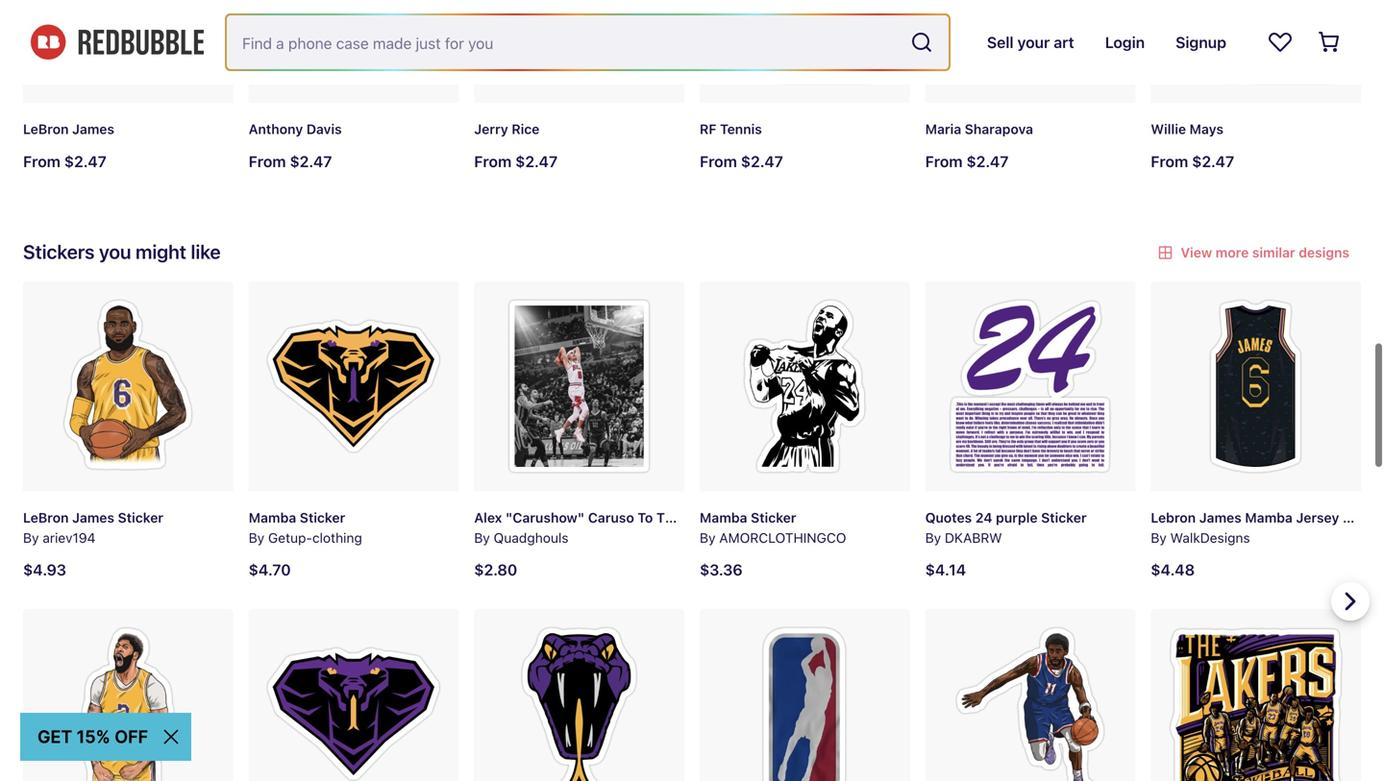 Task type: vqa. For each thing, say whether or not it's contained in the screenshot.
you in the top of the page
yes



Task type: locate. For each thing, give the bounding box(es) containing it.
0 vertical spatial item preview, lebron james designed and sold by ariev194. image
[[23, 0, 233, 103]]

5 from $2.47 from the left
[[926, 152, 1009, 171]]

maria
[[926, 121, 962, 137]]

mamba for $4.70
[[249, 510, 296, 526]]

$2.47 for rice
[[516, 152, 558, 171]]

1 from from the left
[[23, 152, 60, 171]]

6 sticker from the left
[[1344, 510, 1385, 526]]

from $2.47 for mays
[[1152, 152, 1235, 171]]

quotes 24 purple sticker by dkabrw
[[926, 510, 1087, 546]]

from down willie
[[1152, 152, 1189, 171]]

from down the 'lebron james'
[[23, 152, 60, 171]]

5 $2.47 from the left
[[967, 152, 1009, 171]]

1 $2.47 from the left
[[64, 152, 107, 171]]

by down 'quotes'
[[926, 530, 942, 546]]

from $2.47 down jerry rice
[[474, 152, 558, 171]]

$2.47
[[64, 152, 107, 171], [290, 152, 332, 171], [516, 152, 558, 171], [741, 152, 784, 171], [967, 152, 1009, 171], [1193, 152, 1235, 171]]

2 by from the left
[[249, 530, 265, 546]]

2 lebron from the top
[[23, 510, 69, 526]]

anthony davis
[[249, 121, 342, 137]]

lebron for lebron james sticker by ariev194
[[23, 510, 69, 526]]

2 from $2.47 from the left
[[249, 152, 332, 171]]

$4.48
[[1152, 561, 1196, 580]]

from
[[23, 152, 60, 171], [249, 152, 286, 171], [474, 152, 512, 171], [700, 152, 738, 171], [926, 152, 963, 171], [1152, 152, 1189, 171]]

james inside lebron james mamba jersey sticker by walkdesigns
[[1200, 510, 1242, 526]]

0 vertical spatial lebron
[[23, 121, 69, 137]]

1 vertical spatial item preview, lebron james designed and sold by ariev194. image
[[23, 282, 233, 492]]

mamba sticker by amorclothingco
[[700, 510, 847, 546]]

caruso
[[588, 510, 635, 526]]

item preview, anthony davis designed and sold by ariev194. image
[[249, 0, 459, 103], [23, 610, 233, 782]]

5 sticker from the left
[[1042, 510, 1087, 526]]

sticker inside "mamba sticker by getup-clothing"
[[300, 510, 345, 526]]

from down rf
[[700, 152, 738, 171]]

by inside lebron james sticker by ariev194
[[23, 530, 39, 546]]

from for jerry
[[474, 152, 512, 171]]

4 from from the left
[[700, 152, 738, 171]]

might
[[136, 240, 187, 263]]

lebron inside lebron james sticker by ariev194
[[23, 510, 69, 526]]

lebron
[[1152, 510, 1197, 526]]

mamba inside mamba sticker by amorclothingco
[[700, 510, 748, 526]]

$4.93
[[23, 561, 66, 580]]

item preview, willie mays designed and sold by ariev194. image
[[1152, 0, 1362, 103]]

3 by from the left
[[474, 530, 490, 546]]

2 $2.47 from the left
[[290, 152, 332, 171]]

dkabrw
[[945, 530, 1003, 546]]

$4.14
[[926, 561, 967, 580]]

4 $2.47 from the left
[[741, 152, 784, 171]]

$2.47 for sharapova
[[967, 152, 1009, 171]]

rf
[[700, 121, 717, 137]]

stickers you might like
[[23, 240, 221, 263]]

6 by from the left
[[1152, 530, 1167, 546]]

4 from $2.47 from the left
[[700, 152, 784, 171]]

from $2.47 for tennis
[[700, 152, 784, 171]]

$2.47 down tennis
[[741, 152, 784, 171]]

sticker
[[118, 510, 164, 526], [300, 510, 345, 526], [751, 510, 797, 526], [776, 510, 822, 526], [1042, 510, 1087, 526], [1344, 510, 1385, 526]]

item preview, mamba designed and sold by amorclothingco. image
[[700, 282, 910, 492]]

mamba left jersey
[[1246, 510, 1294, 526]]

$2.47 down the 'lebron james'
[[64, 152, 107, 171]]

3 sticker from the left
[[751, 510, 797, 526]]

0 horizontal spatial item preview, anthony davis designed and sold by ariev194. image
[[23, 610, 233, 782]]

$2.80
[[474, 561, 518, 580]]

alex "carushow" caruso to the chicago bulls sticker by quadghouls
[[474, 510, 822, 546]]

1 lebron from the top
[[23, 121, 69, 137]]

6 from $2.47 from the left
[[1152, 152, 1235, 171]]

item preview, mamba designed and sold by getup-clothing. image for $4.70
[[249, 610, 459, 782]]

james for $4.93
[[72, 510, 115, 526]]

mamba up '$3.36'
[[700, 510, 748, 526]]

0 horizontal spatial mamba
[[249, 510, 296, 526]]

item preview, lebron james designed and sold by ariev194. image for from $2.47
[[23, 0, 233, 103]]

from for willie
[[1152, 152, 1189, 171]]

from $2.47 down willie mays
[[1152, 152, 1235, 171]]

by
[[23, 530, 39, 546], [249, 530, 265, 546], [474, 530, 490, 546], [700, 530, 716, 546], [926, 530, 942, 546], [1152, 530, 1167, 546]]

$2.47 for mays
[[1193, 152, 1235, 171]]

from $2.47 down tennis
[[700, 152, 784, 171]]

4 sticker from the left
[[776, 510, 822, 526]]

willie mays
[[1152, 121, 1224, 137]]

by down lebron
[[1152, 530, 1167, 546]]

by down 'chicago'
[[700, 530, 716, 546]]

james down 'redbubble logo'
[[72, 121, 115, 137]]

mamba
[[249, 510, 296, 526], [700, 510, 748, 526], [1246, 510, 1294, 526]]

4 by from the left
[[700, 530, 716, 546]]

from $2.47
[[23, 152, 107, 171], [249, 152, 332, 171], [474, 152, 558, 171], [700, 152, 784, 171], [926, 152, 1009, 171], [1152, 152, 1235, 171]]

quotes
[[926, 510, 973, 526]]

alex
[[474, 510, 502, 526]]

sticker inside lebron james mamba jersey sticker by walkdesigns
[[1344, 510, 1385, 526]]

sticker inside alex "carushow" caruso to the chicago bulls sticker by quadghouls
[[776, 510, 822, 526]]

None field
[[227, 15, 949, 69]]

5 from from the left
[[926, 152, 963, 171]]

item preview, lebron james designed and sold by ariev194. image for $4.93
[[23, 282, 233, 492]]

james up walkdesigns
[[1200, 510, 1242, 526]]

2 sticker from the left
[[300, 510, 345, 526]]

from down maria
[[926, 152, 963, 171]]

1 mamba from the left
[[249, 510, 296, 526]]

2 from from the left
[[249, 152, 286, 171]]

quadghouls
[[494, 530, 569, 546]]

$2.47 down maria sharapova
[[967, 152, 1009, 171]]

from down "anthony"
[[249, 152, 286, 171]]

by left the getup-
[[249, 530, 265, 546]]

$2.47 for tennis
[[741, 152, 784, 171]]

from $2.47 down maria sharapova
[[926, 152, 1009, 171]]

1 horizontal spatial mamba
[[700, 510, 748, 526]]

1 sticker from the left
[[118, 510, 164, 526]]

3 $2.47 from the left
[[516, 152, 558, 171]]

lebron
[[23, 121, 69, 137], [23, 510, 69, 526]]

6 from from the left
[[1152, 152, 1189, 171]]

lebron james mamba jersey sticker by walkdesigns
[[1152, 510, 1385, 546]]

from for lebron
[[23, 152, 60, 171]]

purple
[[997, 510, 1038, 526]]

sticker inside quotes 24 purple sticker by dkabrw
[[1042, 510, 1087, 526]]

$2.47 down davis
[[290, 152, 332, 171]]

2 mamba from the left
[[700, 510, 748, 526]]

item preview, kyrie irving designed and sold by ariev194. image
[[926, 610, 1136, 782]]

1 vertical spatial lebron
[[23, 510, 69, 526]]

3 from from the left
[[474, 152, 512, 171]]

from for maria
[[926, 152, 963, 171]]

$2.47 down mays
[[1193, 152, 1235, 171]]

james up ariev194
[[72, 510, 115, 526]]

item preview, rf tennis designed and sold by ariev194. image
[[700, 0, 910, 103]]

jerry rice
[[474, 121, 540, 137]]

1 by from the left
[[23, 530, 39, 546]]

lebron james
[[23, 121, 115, 137]]

6 $2.47 from the left
[[1193, 152, 1235, 171]]

from for anthony
[[249, 152, 286, 171]]

item preview, lebron james designed and sold by ariev194. image
[[23, 0, 233, 103], [23, 282, 233, 492]]

1 from $2.47 from the left
[[23, 152, 107, 171]]

1 horizontal spatial item preview, anthony davis designed and sold by ariev194. image
[[249, 0, 459, 103]]

3 from $2.47 from the left
[[474, 152, 558, 171]]

1 item preview, lebron james designed and sold by ariev194. image from the top
[[23, 0, 233, 103]]

2 item preview, lebron james designed and sold by ariev194. image from the top
[[23, 282, 233, 492]]

$2.47 down rice
[[516, 152, 558, 171]]

from down jerry
[[474, 152, 512, 171]]

from $2.47 down the 'lebron james'
[[23, 152, 107, 171]]

5 by from the left
[[926, 530, 942, 546]]

james
[[72, 121, 115, 137], [72, 510, 115, 526], [1200, 510, 1242, 526]]

3 mamba from the left
[[1246, 510, 1294, 526]]

item preview, mamba designed and sold by getup-clothing. image
[[249, 282, 459, 492], [249, 610, 459, 782], [474, 610, 685, 782]]

to
[[638, 510, 653, 526]]

2 horizontal spatial mamba
[[1246, 510, 1294, 526]]

1 vertical spatial item preview, anthony davis designed and sold by ariev194. image
[[23, 610, 233, 782]]

mamba up the getup-
[[249, 510, 296, 526]]

james inside lebron james sticker by ariev194
[[72, 510, 115, 526]]

from $2.47 down 'anthony davis'
[[249, 152, 332, 171]]

by up $4.93
[[23, 530, 39, 546]]

by down alex
[[474, 530, 490, 546]]

mamba inside "mamba sticker by getup-clothing"
[[249, 510, 296, 526]]



Task type: describe. For each thing, give the bounding box(es) containing it.
item preview, maria sharapova designed and sold by ariev194. image
[[926, 0, 1136, 103]]

rf tennis
[[700, 121, 763, 137]]

bulls
[[741, 510, 773, 526]]

like
[[191, 240, 221, 263]]

the
[[657, 510, 681, 526]]

from $2.47 for sharapova
[[926, 152, 1009, 171]]

by inside "mamba sticker by getup-clothing"
[[249, 530, 265, 546]]

by inside mamba sticker by amorclothingco
[[700, 530, 716, 546]]

davis
[[307, 121, 342, 137]]

item preview, basketball team lakers  designed and sold by stayvoide. image
[[1152, 610, 1362, 782]]

stickers
[[23, 240, 95, 263]]

redbubble logo image
[[31, 25, 204, 60]]

by inside quotes 24 purple sticker by dkabrw
[[926, 530, 942, 546]]

walkdesigns
[[1171, 530, 1251, 546]]

sharapova
[[965, 121, 1034, 137]]

24
[[976, 510, 993, 526]]

mamba sticker by getup-clothing
[[249, 510, 362, 546]]

willie
[[1152, 121, 1187, 137]]

rice
[[512, 121, 540, 137]]

jersey
[[1297, 510, 1340, 526]]

$4.70
[[249, 561, 291, 580]]

amorclothingco
[[720, 530, 847, 546]]

ariev194
[[43, 530, 96, 546]]

by inside alex "carushow" caruso to the chicago bulls sticker by quadghouls
[[474, 530, 490, 546]]

lebron james sticker by ariev194
[[23, 510, 164, 546]]

mays
[[1190, 121, 1224, 137]]

item preview, lebron james mamba jersey designed and sold by walkdesigns. image
[[1152, 282, 1362, 492]]

Search term search field
[[227, 15, 903, 69]]

item preview, alex "carushow" caruso to the chicago bulls designed and sold by quadghouls. image
[[474, 282, 685, 492]]

by inside lebron james mamba jersey sticker by walkdesigns
[[1152, 530, 1167, 546]]

maria sharapova
[[926, 121, 1034, 137]]

jerry
[[474, 121, 509, 137]]

sticker inside lebron james sticker by ariev194
[[118, 510, 164, 526]]

from $2.47 for davis
[[249, 152, 332, 171]]

item preview, jerry rice designed and sold by ariev194. image
[[474, 0, 685, 103]]

tennis
[[720, 121, 763, 137]]

lebron for lebron james
[[23, 121, 69, 137]]

$2.47 for davis
[[290, 152, 332, 171]]

from for rf
[[700, 152, 738, 171]]

anthony
[[249, 121, 303, 137]]

from $2.47 for rice
[[474, 152, 558, 171]]

item preview, the logo for los angeles lakers fans designed and sold by rada-designs. image
[[700, 610, 910, 782]]

sticker inside mamba sticker by amorclothingco
[[751, 510, 797, 526]]

james for $4.48
[[1200, 510, 1242, 526]]

chicago
[[685, 510, 738, 526]]

item preview, mamba designed and sold by getup-clothing. image for $2.80
[[474, 610, 685, 782]]

getup-
[[268, 530, 312, 546]]

$2.47 for james
[[64, 152, 107, 171]]

you
[[99, 240, 131, 263]]

"carushow"
[[506, 510, 585, 526]]

mamba inside lebron james mamba jersey sticker by walkdesigns
[[1246, 510, 1294, 526]]

$3.36
[[700, 561, 743, 580]]

mamba for $3.36
[[700, 510, 748, 526]]

clothing
[[312, 530, 362, 546]]

from $2.47 for james
[[23, 152, 107, 171]]

0 vertical spatial item preview, anthony davis designed and sold by ariev194. image
[[249, 0, 459, 103]]

item preview, quotes 24 purple designed and sold by dkabrw. image
[[926, 282, 1136, 492]]



